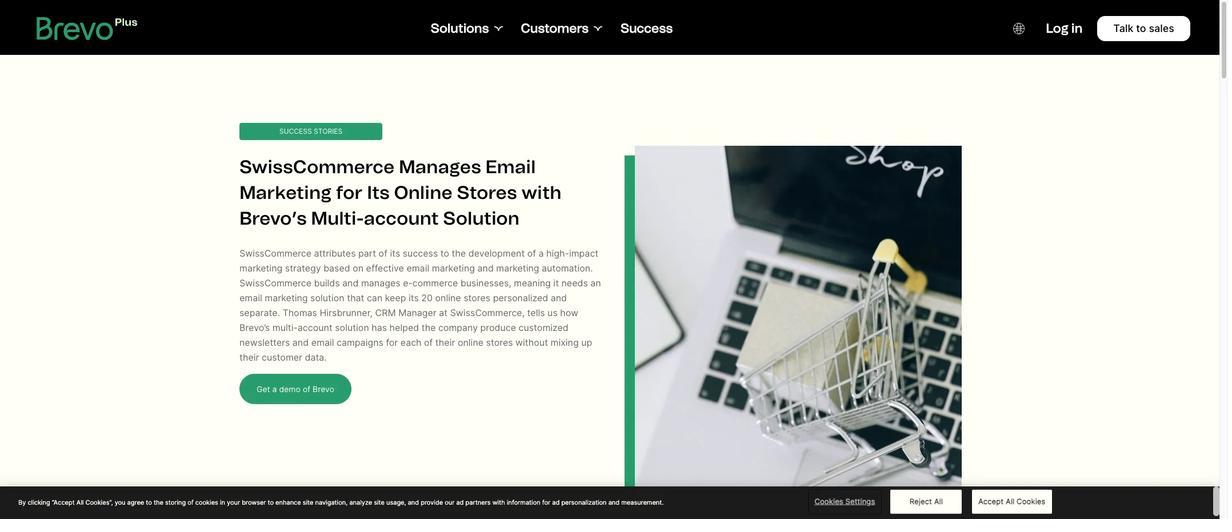 Task type: vqa. For each thing, say whether or not it's contained in the screenshot.
produce
yes



Task type: locate. For each thing, give the bounding box(es) containing it.
by
[[18, 498, 26, 506]]

1 vertical spatial its
[[409, 292, 419, 304]]

in right log
[[1072, 21, 1083, 36]]

0 vertical spatial account
[[364, 208, 439, 229]]

has
[[372, 322, 387, 333]]

1 vertical spatial the
[[422, 322, 436, 333]]

and up data. on the bottom of the page
[[293, 337, 309, 348]]

multi-
[[311, 208, 364, 229]]

1 horizontal spatial all
[[935, 497, 943, 506]]

a left high-
[[539, 248, 544, 259]]

button image
[[1013, 23, 1025, 34]]

all for accept
[[1006, 497, 1015, 506]]

1 horizontal spatial its
[[409, 292, 419, 304]]

the down manager
[[422, 322, 436, 333]]

provide
[[421, 498, 443, 506]]

cookies right accept
[[1017, 497, 1046, 506]]

swisscommerce for swisscommerce attributes part of its success to the development of a high-impact marketing strategy based on effective email marketing and marketing automation. swisscommerce builds and manages e-commerce businesses, meaning it needs an email marketing solution that can keep its 20 online stores personalized and separate. thomas hirsbrunner, crm manager at swisscommerce, tells us how brevo's multi-account solution has helped the company produce customized newsletters and email campaigns for each of their online stores without mixing up their customer data.
[[240, 248, 312, 259]]

1 horizontal spatial with
[[522, 182, 562, 204]]

2 vertical spatial the
[[154, 498, 163, 506]]

for
[[336, 182, 363, 204], [386, 337, 398, 348], [542, 498, 551, 506]]

stores down the produce
[[486, 337, 513, 348]]

ad right our
[[456, 498, 464, 506]]

get
[[257, 384, 270, 394]]

swisscommerce manages email marketing for its online stores with brevo's multi-account solution
[[240, 156, 562, 229]]

builds
[[314, 277, 340, 289]]

2 vertical spatial email
[[311, 337, 334, 348]]

usage,
[[387, 498, 406, 506]]

of right the each
[[424, 337, 433, 348]]

solution down hirsbrunner,
[[335, 322, 369, 333]]

it
[[554, 277, 559, 289]]

your
[[227, 498, 240, 506]]

1 vertical spatial for
[[386, 337, 398, 348]]

and up that
[[343, 277, 359, 289]]

get a demo of brevo
[[257, 384, 334, 394]]

impact
[[569, 248, 599, 259]]

all right "accept
[[76, 498, 84, 506]]

1 vertical spatial in
[[220, 498, 225, 506]]

solution down builds
[[311, 292, 345, 304]]

to
[[1137, 22, 1147, 34], [441, 248, 449, 259], [146, 498, 152, 506], [268, 498, 274, 506]]

all
[[935, 497, 943, 506], [1006, 497, 1015, 506], [76, 498, 84, 506]]

0 vertical spatial swisscommerce
[[240, 156, 395, 178]]

for left the each
[[386, 337, 398, 348]]

2 horizontal spatial the
[[452, 248, 466, 259]]

0 horizontal spatial email
[[240, 292, 262, 304]]

for right information
[[542, 498, 551, 506]]

2 swisscommerce from the top
[[240, 248, 312, 259]]

1 vertical spatial their
[[240, 352, 259, 363]]

marketing left strategy
[[240, 262, 283, 274]]

for inside swisscommerce manages email marketing for its online stores with brevo's multi-account solution
[[336, 182, 363, 204]]

its
[[367, 182, 390, 204]]

solution
[[311, 292, 345, 304], [335, 322, 369, 333]]

0 vertical spatial its
[[390, 248, 400, 259]]

email up separate.
[[240, 292, 262, 304]]

1 horizontal spatial account
[[364, 208, 439, 229]]

businesses,
[[461, 277, 512, 289]]

0 horizontal spatial ad
[[456, 498, 464, 506]]

swisscommerce up strategy
[[240, 248, 312, 259]]

in
[[1072, 21, 1083, 36], [220, 498, 225, 506]]

cookies",
[[85, 498, 113, 506]]

the
[[452, 248, 466, 259], [422, 322, 436, 333], [154, 498, 163, 506]]

1 horizontal spatial their
[[436, 337, 455, 348]]

1 vertical spatial email
[[240, 292, 262, 304]]

and left measurement.
[[609, 498, 620, 506]]

0 vertical spatial solution
[[311, 292, 345, 304]]

enhance
[[276, 498, 301, 506]]

2 vertical spatial for
[[542, 498, 551, 506]]

0 vertical spatial online
[[435, 292, 461, 304]]

account down thomas
[[298, 322, 333, 333]]

0 horizontal spatial with
[[493, 498, 505, 506]]

0 horizontal spatial for
[[336, 182, 363, 204]]

1 horizontal spatial ad
[[552, 498, 560, 506]]

2 site from the left
[[374, 498, 385, 506]]

settings
[[846, 497, 876, 506]]

2 cookies from the left
[[1017, 497, 1046, 506]]

of left high-
[[528, 248, 536, 259]]

and down it
[[551, 292, 567, 304]]

cookies settings button
[[809, 491, 881, 513]]

in left your
[[220, 498, 225, 506]]

campaigns
[[337, 337, 384, 348]]

customer
[[262, 352, 302, 363]]

strategy
[[285, 262, 321, 274]]

1 ad from the left
[[456, 498, 464, 506]]

2 vertical spatial swisscommerce
[[240, 277, 312, 289]]

customers link
[[521, 21, 603, 37]]

brevo's
[[240, 208, 307, 229], [240, 322, 270, 333]]

1 vertical spatial online
[[458, 337, 484, 348]]

needs
[[562, 277, 588, 289]]

marketing up thomas
[[265, 292, 308, 304]]

of up effective
[[379, 248, 388, 259]]

brevo's down marketing
[[240, 208, 307, 229]]

their down company
[[436, 337, 455, 348]]

0 horizontal spatial a
[[272, 384, 277, 394]]

to inside talk to sales button
[[1137, 22, 1147, 34]]

to right talk
[[1137, 22, 1147, 34]]

site
[[303, 498, 314, 506], [374, 498, 385, 506]]

with right partners
[[493, 498, 505, 506]]

with inside swisscommerce manages email marketing for its online stores with brevo's multi-account solution
[[522, 182, 562, 204]]

0 horizontal spatial the
[[154, 498, 163, 506]]

solutions link
[[431, 21, 503, 37]]

0 vertical spatial the
[[452, 248, 466, 259]]

e-
[[403, 277, 413, 289]]

cookies
[[815, 497, 844, 506], [1017, 497, 1046, 506]]

of right storing
[[188, 498, 194, 506]]

20
[[422, 292, 433, 304]]

online
[[394, 182, 453, 204]]

to right success
[[441, 248, 449, 259]]

1 vertical spatial account
[[298, 322, 333, 333]]

to right agree
[[146, 498, 152, 506]]

0 horizontal spatial cookies
[[815, 497, 844, 506]]

brevo's down separate.
[[240, 322, 270, 333]]

cookies inside "button"
[[815, 497, 844, 506]]

0 vertical spatial brevo's
[[240, 208, 307, 229]]

1 horizontal spatial site
[[374, 498, 385, 506]]

0 horizontal spatial site
[[303, 498, 314, 506]]

1 swisscommerce from the top
[[240, 156, 395, 178]]

2 brevo's from the top
[[240, 322, 270, 333]]

0 horizontal spatial their
[[240, 352, 259, 363]]

our
[[445, 498, 455, 506]]

1 horizontal spatial in
[[1072, 21, 1083, 36]]

1 horizontal spatial a
[[539, 248, 544, 259]]

and right usage,
[[408, 498, 419, 506]]

0 horizontal spatial in
[[220, 498, 225, 506]]

its left 20
[[409, 292, 419, 304]]

swisscommerce attributes part of its success to the development of a high-impact marketing strategy based on effective email marketing and marketing automation. swisscommerce builds and manages e-commerce businesses, meaning it needs an email marketing solution that can keep its 20 online stores personalized and separate. thomas hirsbrunner, crm manager at swisscommerce, tells us how brevo's multi-account solution has helped the company produce customized newsletters and email campaigns for each of their online stores without mixing up their customer data.
[[240, 248, 601, 363]]

its up effective
[[390, 248, 400, 259]]

marketing up meaning
[[496, 262, 539, 274]]

solution
[[443, 208, 520, 229]]

1 horizontal spatial cookies
[[1017, 497, 1046, 506]]

0 horizontal spatial account
[[298, 322, 333, 333]]

0 vertical spatial for
[[336, 182, 363, 204]]

the left storing
[[154, 498, 163, 506]]

swisscommerce inside swisscommerce manages email marketing for its online stores with brevo's multi-account solution
[[240, 156, 395, 178]]

success stories
[[279, 127, 343, 135]]

email up data. on the bottom of the page
[[311, 337, 334, 348]]

a right get
[[272, 384, 277, 394]]

manager
[[399, 307, 437, 318]]

automation.
[[542, 262, 593, 274]]

stores down businesses,
[[464, 292, 491, 304]]

online down company
[[458, 337, 484, 348]]

1 vertical spatial swisscommerce
[[240, 248, 312, 259]]

brevo's inside swisscommerce manages email marketing for its online stores with brevo's multi-account solution
[[240, 208, 307, 229]]

1 vertical spatial brevo's
[[240, 322, 270, 333]]

email down success
[[407, 262, 429, 274]]

1 vertical spatial with
[[493, 498, 505, 506]]

success link
[[621, 21, 673, 37]]

marketing
[[240, 182, 332, 204]]

site left usage,
[[374, 498, 385, 506]]

ad left personalization
[[552, 498, 560, 506]]

account down online
[[364, 208, 439, 229]]

swisscommerce
[[240, 156, 395, 178], [240, 248, 312, 259], [240, 277, 312, 289]]

1 horizontal spatial email
[[311, 337, 334, 348]]

the left development
[[452, 248, 466, 259]]

all right reject
[[935, 497, 943, 506]]

at
[[439, 307, 448, 318]]

crm
[[375, 307, 396, 318]]

brevo image
[[37, 17, 138, 40]]

all right accept
[[1006, 497, 1015, 506]]

for up multi-
[[336, 182, 363, 204]]

0 vertical spatial their
[[436, 337, 455, 348]]

stores
[[457, 182, 517, 204]]

their
[[436, 337, 455, 348], [240, 352, 259, 363]]

online up at
[[435, 292, 461, 304]]

2 horizontal spatial email
[[407, 262, 429, 274]]

0 vertical spatial a
[[539, 248, 544, 259]]

swisscommerce down strategy
[[240, 277, 312, 289]]

cookies left settings
[[815, 497, 844, 506]]

their down newsletters
[[240, 352, 259, 363]]

partners
[[466, 498, 491, 506]]

you
[[115, 498, 125, 506]]

1 brevo's from the top
[[240, 208, 307, 229]]

ad
[[456, 498, 464, 506], [552, 498, 560, 506]]

swisscommerce down success stories
[[240, 156, 395, 178]]

site right enhance
[[303, 498, 314, 506]]

1 cookies from the left
[[815, 497, 844, 506]]

customized
[[519, 322, 569, 333]]

account
[[364, 208, 439, 229], [298, 322, 333, 333]]

reject
[[910, 497, 932, 506]]

1 horizontal spatial for
[[386, 337, 398, 348]]

0 horizontal spatial all
[[76, 498, 84, 506]]

with down email
[[522, 182, 562, 204]]

2 horizontal spatial all
[[1006, 497, 1015, 506]]

of
[[379, 248, 388, 259], [528, 248, 536, 259], [424, 337, 433, 348], [303, 384, 311, 394], [188, 498, 194, 506]]

talk
[[1114, 22, 1134, 34]]

solutions
[[431, 21, 489, 36]]

0 vertical spatial with
[[522, 182, 562, 204]]

development
[[469, 248, 525, 259]]



Task type: describe. For each thing, give the bounding box(es) containing it.
accept
[[979, 497, 1004, 506]]

success
[[403, 248, 438, 259]]

1 vertical spatial stores
[[486, 337, 513, 348]]

swisscommerce for swisscommerce manages email marketing for its online stores with brevo's multi-account solution
[[240, 156, 395, 178]]

0 vertical spatial email
[[407, 262, 429, 274]]

cookies inside button
[[1017, 497, 1046, 506]]

each
[[401, 337, 422, 348]]

to inside swisscommerce attributes part of its success to the development of a high-impact marketing strategy based on effective email marketing and marketing automation. swisscommerce builds and manages e-commerce businesses, meaning it needs an email marketing solution that can keep its 20 online stores personalized and separate. thomas hirsbrunner, crm manager at swisscommerce, tells us how brevo's multi-account solution has helped the company produce customized newsletters and email campaigns for each of their online stores without mixing up their customer data.
[[441, 248, 449, 259]]

success
[[279, 127, 312, 135]]

mixing
[[551, 337, 579, 348]]

us
[[548, 307, 558, 318]]

and up businesses,
[[478, 262, 494, 274]]

personalized
[[493, 292, 548, 304]]

can
[[367, 292, 383, 304]]

manages
[[399, 156, 481, 178]]

reject all button
[[891, 490, 962, 514]]

marketing up commerce on the bottom left of the page
[[432, 262, 475, 274]]

navigation,
[[315, 498, 348, 506]]

0 vertical spatial stores
[[464, 292, 491, 304]]

3 swisscommerce from the top
[[240, 277, 312, 289]]

that
[[347, 292, 364, 304]]

up
[[582, 337, 592, 348]]

accept all cookies
[[979, 497, 1046, 506]]

browser
[[242, 498, 266, 506]]

manages
[[361, 277, 401, 289]]

of right demo in the left bottom of the page
[[303, 384, 311, 394]]

log in
[[1047, 21, 1083, 36]]

for inside swisscommerce attributes part of its success to the development of a high-impact marketing strategy based on effective email marketing and marketing automation. swisscommerce builds and manages e-commerce businesses, meaning it needs an email marketing solution that can keep its 20 online stores personalized and separate. thomas hirsbrunner, crm manager at swisscommerce, tells us how brevo's multi-account solution has helped the company produce customized newsletters and email campaigns for each of their online stores without mixing up their customer data.
[[386, 337, 398, 348]]

1 site from the left
[[303, 498, 314, 506]]

produce
[[481, 322, 516, 333]]

customers
[[521, 21, 589, 36]]

meaning
[[514, 277, 551, 289]]

log
[[1047, 21, 1069, 36]]

high-
[[547, 248, 569, 259]]

cookies
[[195, 498, 218, 506]]

analyze
[[350, 498, 372, 506]]

information
[[507, 498, 541, 506]]

1 vertical spatial a
[[272, 384, 277, 394]]

demo
[[279, 384, 301, 394]]

1 vertical spatial solution
[[335, 322, 369, 333]]

company
[[438, 322, 478, 333]]

account inside swisscommerce attributes part of its success to the development of a high-impact marketing strategy based on effective email marketing and marketing automation. swisscommerce builds and manages e-commerce businesses, meaning it needs an email marketing solution that can keep its 20 online stores personalized and separate. thomas hirsbrunner, crm manager at swisscommerce, tells us how brevo's multi-account solution has helped the company produce customized newsletters and email campaigns for each of their online stores without mixing up their customer data.
[[298, 322, 333, 333]]

clicking
[[28, 498, 50, 506]]

tells
[[527, 307, 545, 318]]

account inside swisscommerce manages email marketing for its online stores with brevo's multi-account solution
[[364, 208, 439, 229]]

all for reject
[[935, 497, 943, 506]]

attributes
[[314, 248, 356, 259]]

separate.
[[240, 307, 280, 318]]

to right browser
[[268, 498, 274, 506]]

accept all cookies button
[[972, 490, 1052, 514]]

cookies settings
[[815, 497, 876, 506]]

a inside swisscommerce attributes part of its success to the development of a high-impact marketing strategy based on effective email marketing and marketing automation. swisscommerce builds and manages e-commerce businesses, meaning it needs an email marketing solution that can keep its 20 online stores personalized and separate. thomas hirsbrunner, crm manager at swisscommerce, tells us how brevo's multi-account solution has helped the company produce customized newsletters and email campaigns for each of their online stores without mixing up their customer data.
[[539, 248, 544, 259]]

how
[[560, 307, 579, 318]]

0 vertical spatial in
[[1072, 21, 1083, 36]]

get a demo of brevo link
[[240, 374, 352, 404]]

commerce
[[413, 277, 458, 289]]

newsletters
[[240, 337, 290, 348]]

2 horizontal spatial for
[[542, 498, 551, 506]]

measurement.
[[622, 498, 664, 506]]

an
[[591, 277, 601, 289]]

data.
[[305, 352, 327, 363]]

brevo
[[313, 384, 334, 394]]

thomas
[[283, 307, 317, 318]]

multi-
[[273, 322, 298, 333]]

stories
[[314, 127, 343, 135]]

hirsbrunner,
[[320, 307, 373, 318]]

by clicking "accept all cookies", you agree to the storing of cookies in your browser to enhance site navigation, analyze site usage, and provide our ad partners with information for ad personalization and measurement.
[[18, 498, 664, 506]]

swisscommerce,
[[450, 307, 525, 318]]

2 ad from the left
[[552, 498, 560, 506]]

talk to sales button
[[1097, 15, 1192, 42]]

agree
[[127, 498, 144, 506]]

brevo's inside swisscommerce attributes part of its success to the development of a high-impact marketing strategy based on effective email marketing and marketing automation. swisscommerce builds and manages e-commerce businesses, meaning it needs an email marketing solution that can keep its 20 online stores personalized and separate. thomas hirsbrunner, crm manager at swisscommerce, tells us how brevo's multi-account solution has helped the company produce customized newsletters and email campaigns for each of their online stores without mixing up their customer data.
[[240, 322, 270, 333]]

based
[[324, 262, 350, 274]]

without
[[516, 337, 548, 348]]

helped
[[390, 322, 419, 333]]

keep
[[385, 292, 406, 304]]

success
[[621, 21, 673, 36]]

1 horizontal spatial the
[[422, 322, 436, 333]]

on
[[353, 262, 364, 274]]

"accept
[[52, 498, 75, 506]]

personalization
[[562, 498, 607, 506]]

storing
[[165, 498, 186, 506]]

talk to sales
[[1114, 22, 1175, 34]]

0 horizontal spatial its
[[390, 248, 400, 259]]

reject all
[[910, 497, 943, 506]]

email
[[486, 156, 536, 178]]



